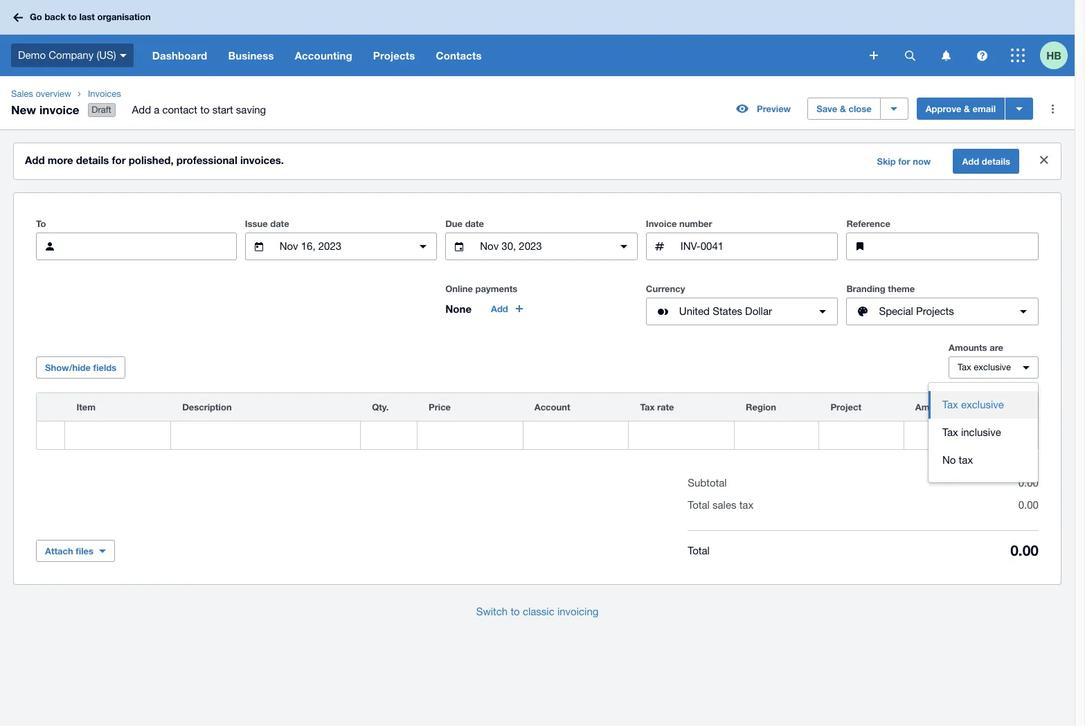 Task type: describe. For each thing, give the bounding box(es) containing it.
add details
[[963, 156, 1011, 167]]

skip
[[878, 156, 896, 167]]

accounting
[[295, 49, 353, 62]]

tax exclusive button
[[929, 392, 1039, 419]]

due
[[446, 218, 463, 229]]

project
[[831, 402, 862, 413]]

approve
[[926, 103, 962, 114]]

projects button
[[363, 35, 426, 76]]

switch
[[477, 606, 508, 618]]

add more details for polished, professional invoices. status
[[14, 144, 1062, 180]]

exclusive inside popup button
[[974, 362, 1012, 373]]

rate
[[658, 402, 675, 413]]

sales
[[713, 500, 737, 511]]

draft
[[92, 105, 111, 115]]

0.00 for total sales tax
[[1019, 500, 1039, 511]]

dashboard
[[152, 49, 207, 62]]

new invoice
[[11, 102, 79, 117]]

none field inside invoice line item list element
[[65, 422, 171, 450]]

a
[[154, 104, 160, 116]]

list box containing tax exclusive
[[929, 383, 1039, 483]]

reference
[[847, 218, 891, 229]]

last
[[79, 11, 95, 22]]

none
[[446, 303, 472, 315]]

start
[[212, 104, 233, 116]]

show/hide fields
[[45, 362, 117, 374]]

united
[[680, 306, 710, 317]]

special projects
[[880, 306, 955, 317]]

dollar
[[746, 306, 773, 317]]

demo company (us) button
[[0, 35, 142, 76]]

add for add
[[491, 304, 508, 315]]

tax exclusive inside tax exclusive popup button
[[958, 362, 1012, 373]]

subtotal
[[688, 478, 727, 489]]

hb button
[[1041, 35, 1075, 76]]

united states dollar
[[680, 306, 773, 317]]

theme
[[889, 283, 916, 295]]

sales overview link
[[6, 87, 77, 101]]

attach
[[45, 546, 73, 557]]

add more details for polished, professional invoices.
[[25, 154, 284, 166]]

number
[[680, 218, 713, 229]]

0 horizontal spatial details
[[76, 154, 109, 166]]

1 vertical spatial tax
[[740, 500, 754, 511]]

contacts button
[[426, 35, 492, 76]]

demo
[[18, 49, 46, 61]]

attach files button
[[36, 541, 115, 563]]

files
[[76, 546, 94, 557]]

demo company (us)
[[18, 49, 116, 61]]

svg image inside demo company (us) popup button
[[120, 54, 127, 57]]

go back to last organisation link
[[8, 5, 159, 30]]

saving
[[236, 104, 266, 116]]

0.00 for subtotal
[[1019, 478, 1039, 489]]

more
[[48, 154, 73, 166]]

overview
[[36, 89, 71, 99]]

contact
[[162, 104, 197, 116]]

states
[[713, 306, 743, 317]]

classic
[[523, 606, 555, 618]]

(us)
[[97, 49, 116, 61]]

inclusive
[[962, 427, 1002, 439]]

email
[[973, 103, 996, 114]]

sales overview
[[11, 89, 71, 99]]

invoices
[[88, 89, 121, 99]]

invoice number element
[[646, 233, 839, 261]]

add details button
[[954, 149, 1020, 174]]

are
[[990, 342, 1004, 353]]

Issue date text field
[[278, 234, 404, 260]]

business button
[[218, 35, 285, 76]]

invoices.
[[240, 154, 284, 166]]

more invoice options image
[[1039, 95, 1067, 123]]

1 vertical spatial to
[[200, 104, 210, 116]]

1 vertical spatial svg image
[[1012, 49, 1026, 62]]

tax exclusive inside tax exclusive button
[[943, 399, 1005, 411]]

invoice
[[646, 218, 677, 229]]

invoice number
[[646, 218, 713, 229]]

show/hide
[[45, 362, 91, 374]]

add for add details
[[963, 156, 980, 167]]

account
[[535, 402, 571, 413]]

tax inside button
[[959, 455, 974, 466]]

go
[[30, 11, 42, 22]]

online
[[446, 283, 473, 295]]

total for total
[[688, 545, 710, 557]]

tax inside tax exclusive button
[[943, 399, 959, 411]]

now
[[913, 156, 932, 167]]

0 horizontal spatial for
[[112, 154, 126, 166]]

add for add more details for polished, professional invoices.
[[25, 154, 45, 166]]

save & close
[[817, 103, 872, 114]]

save
[[817, 103, 838, 114]]

amount
[[916, 402, 950, 413]]

organisation
[[97, 11, 151, 22]]

invoicing
[[558, 606, 599, 618]]

add a contact to start saving
[[132, 104, 266, 116]]

qty.
[[372, 402, 389, 413]]

tax inclusive button
[[929, 419, 1039, 447]]

online payments
[[446, 283, 518, 295]]

branding
[[847, 283, 886, 295]]



Task type: locate. For each thing, give the bounding box(es) containing it.
& inside save & close button
[[840, 103, 847, 114]]

banner containing hb
[[0, 0, 1075, 76]]

tax exclusive up tax inclusive
[[943, 399, 1005, 411]]

no tax button
[[929, 447, 1039, 475]]

0 vertical spatial exclusive
[[974, 362, 1012, 373]]

hb
[[1047, 49, 1062, 61]]

approve & email button
[[917, 98, 1005, 120]]

to
[[68, 11, 77, 22], [200, 104, 210, 116], [511, 606, 520, 618]]

add right now
[[963, 156, 980, 167]]

& left email
[[965, 103, 971, 114]]

tax inside tax exclusive popup button
[[958, 362, 972, 373]]

fields
[[93, 362, 117, 374]]

switch to classic invoicing
[[477, 606, 599, 618]]

0 vertical spatial projects
[[373, 49, 415, 62]]

close image
[[1031, 146, 1059, 174]]

preview button
[[728, 98, 800, 120]]

0 horizontal spatial projects
[[373, 49, 415, 62]]

tax up "no"
[[943, 427, 959, 439]]

Quantity field
[[361, 423, 417, 449]]

no tax
[[943, 455, 974, 466]]

add for add a contact to start saving
[[132, 104, 151, 116]]

description
[[182, 402, 232, 413]]

save & close button
[[808, 98, 881, 120]]

amounts are
[[949, 342, 1004, 353]]

for left polished,
[[112, 154, 126, 166]]

invoices link
[[82, 87, 277, 101]]

for inside button
[[899, 156, 911, 167]]

add left a
[[132, 104, 151, 116]]

0 vertical spatial tax
[[959, 455, 974, 466]]

1 horizontal spatial svg image
[[1012, 49, 1026, 62]]

& right save
[[840, 103, 847, 114]]

date for due date
[[465, 218, 484, 229]]

add left more
[[25, 154, 45, 166]]

1 vertical spatial projects
[[917, 306, 955, 317]]

projects inside navigation
[[373, 49, 415, 62]]

navigation containing dashboard
[[142, 35, 861, 76]]

payments
[[476, 283, 518, 295]]

svg image inside go back to last organisation link
[[13, 13, 23, 22]]

1 horizontal spatial tax
[[959, 455, 974, 466]]

2 total from the top
[[688, 545, 710, 557]]

projects
[[373, 49, 415, 62], [917, 306, 955, 317]]

to right 'switch'
[[511, 606, 520, 618]]

tax exclusive button
[[949, 357, 1039, 379]]

back
[[45, 11, 66, 22]]

skip for now button
[[869, 150, 940, 173]]

To text field
[[69, 234, 236, 260]]

close
[[849, 103, 872, 114]]

svg image
[[13, 13, 23, 22], [1012, 49, 1026, 62]]

1 horizontal spatial to
[[200, 104, 210, 116]]

polished,
[[129, 154, 174, 166]]

switch to classic invoicing button
[[465, 599, 610, 626]]

to left last
[[68, 11, 77, 22]]

new
[[11, 102, 36, 117]]

total down 'subtotal'
[[688, 500, 710, 511]]

to left start
[[200, 104, 210, 116]]

business
[[228, 49, 274, 62]]

go back to last organisation
[[30, 11, 151, 22]]

for
[[112, 154, 126, 166], [899, 156, 911, 167]]

tax right "no"
[[959, 455, 974, 466]]

more date options image
[[410, 233, 437, 261]]

united states dollar button
[[646, 298, 839, 326]]

skip for now
[[878, 156, 932, 167]]

issue date
[[245, 218, 289, 229]]

2 vertical spatial to
[[511, 606, 520, 618]]

& for email
[[965, 103, 971, 114]]

tax
[[959, 455, 974, 466], [740, 500, 754, 511]]

Inventory item text field
[[65, 423, 171, 449]]

0 vertical spatial tax exclusive
[[958, 362, 1012, 373]]

0 vertical spatial 0.00
[[1019, 478, 1039, 489]]

list box
[[929, 383, 1039, 483]]

0 horizontal spatial &
[[840, 103, 847, 114]]

exclusive
[[974, 362, 1012, 373], [962, 399, 1005, 411]]

0.00
[[1019, 478, 1039, 489], [1019, 500, 1039, 511], [1011, 543, 1039, 560]]

2 vertical spatial 0.00
[[1011, 543, 1039, 560]]

date for issue date
[[270, 218, 289, 229]]

banner
[[0, 0, 1075, 76]]

1 horizontal spatial projects
[[917, 306, 955, 317]]

2 date from the left
[[465, 218, 484, 229]]

more date options image
[[610, 233, 638, 261]]

0 horizontal spatial tax
[[740, 500, 754, 511]]

Due date text field
[[479, 234, 605, 260]]

svg image
[[905, 50, 916, 61], [942, 50, 951, 61], [977, 50, 988, 61], [870, 51, 879, 60], [120, 54, 127, 57]]

currency
[[646, 283, 686, 295]]

1 total from the top
[[688, 500, 710, 511]]

details left close image
[[982, 156, 1011, 167]]

1 horizontal spatial for
[[899, 156, 911, 167]]

1 horizontal spatial details
[[982, 156, 1011, 167]]

sales
[[11, 89, 33, 99]]

exclusive down are
[[974, 362, 1012, 373]]

Amount field
[[905, 423, 1010, 449]]

tax exclusive down amounts are
[[958, 362, 1012, 373]]

to inside button
[[511, 606, 520, 618]]

price
[[429, 402, 451, 413]]

svg image left hb
[[1012, 49, 1026, 62]]

attach files
[[45, 546, 94, 557]]

contacts
[[436, 49, 482, 62]]

0 vertical spatial to
[[68, 11, 77, 22]]

invoice
[[39, 102, 79, 117]]

& for close
[[840, 103, 847, 114]]

navigation
[[142, 35, 861, 76]]

tax left rate
[[641, 402, 655, 413]]

tax exclusive
[[958, 362, 1012, 373], [943, 399, 1005, 411]]

None field
[[65, 422, 171, 450]]

svg image left go
[[13, 13, 23, 22]]

total sales tax
[[688, 500, 754, 511]]

total down total sales tax
[[688, 545, 710, 557]]

add down payments
[[491, 304, 508, 315]]

1 horizontal spatial &
[[965, 103, 971, 114]]

due date
[[446, 218, 484, 229]]

0 vertical spatial svg image
[[13, 13, 23, 22]]

details inside button
[[982, 156, 1011, 167]]

0 horizontal spatial svg image
[[13, 13, 23, 22]]

0 vertical spatial total
[[688, 500, 710, 511]]

1 & from the left
[[840, 103, 847, 114]]

tax
[[958, 362, 972, 373], [943, 399, 959, 411], [641, 402, 655, 413], [943, 427, 959, 439]]

projects left contacts dropdown button
[[373, 49, 415, 62]]

details
[[76, 154, 109, 166], [982, 156, 1011, 167]]

tax up amount "field"
[[943, 399, 959, 411]]

contact element
[[36, 233, 237, 261]]

2 horizontal spatial to
[[511, 606, 520, 618]]

preview
[[757, 103, 791, 114]]

1 horizontal spatial date
[[465, 218, 484, 229]]

dashboard link
[[142, 35, 218, 76]]

region
[[746, 402, 777, 413]]

tax right "sales"
[[740, 500, 754, 511]]

details right more
[[76, 154, 109, 166]]

1 vertical spatial total
[[688, 545, 710, 557]]

total for total sales tax
[[688, 500, 710, 511]]

0 horizontal spatial to
[[68, 11, 77, 22]]

tax down amounts on the right of the page
[[958, 362, 972, 373]]

date right issue
[[270, 218, 289, 229]]

projects right special
[[917, 306, 955, 317]]

1 vertical spatial 0.00
[[1019, 500, 1039, 511]]

exclusive inside button
[[962, 399, 1005, 411]]

exclusive up inclusive
[[962, 399, 1005, 411]]

Reference text field
[[880, 234, 1039, 260]]

1 vertical spatial exclusive
[[962, 399, 1005, 411]]

1 vertical spatial tax exclusive
[[943, 399, 1005, 411]]

0 horizontal spatial date
[[270, 218, 289, 229]]

2 & from the left
[[965, 103, 971, 114]]

Invoice number text field
[[680, 234, 838, 260]]

special projects button
[[847, 298, 1039, 326]]

tax inside tax inclusive button
[[943, 427, 959, 439]]

add
[[132, 104, 151, 116], [25, 154, 45, 166], [963, 156, 980, 167], [491, 304, 508, 315]]

professional
[[177, 154, 238, 166]]

accounting button
[[285, 35, 363, 76]]

&
[[840, 103, 847, 114], [965, 103, 971, 114]]

invoice line item list element
[[36, 393, 1039, 450]]

branding theme
[[847, 283, 916, 295]]

total
[[688, 500, 710, 511], [688, 545, 710, 557]]

tax inside invoice line item list element
[[641, 402, 655, 413]]

for left now
[[899, 156, 911, 167]]

item
[[77, 402, 96, 413]]

special
[[880, 306, 914, 317]]

to
[[36, 218, 46, 229]]

date right the due at the left top of page
[[465, 218, 484, 229]]

issue
[[245, 218, 268, 229]]

& inside approve & email button
[[965, 103, 971, 114]]

1 date from the left
[[270, 218, 289, 229]]



Task type: vqa. For each thing, say whether or not it's contained in the screenshot.
employees?
no



